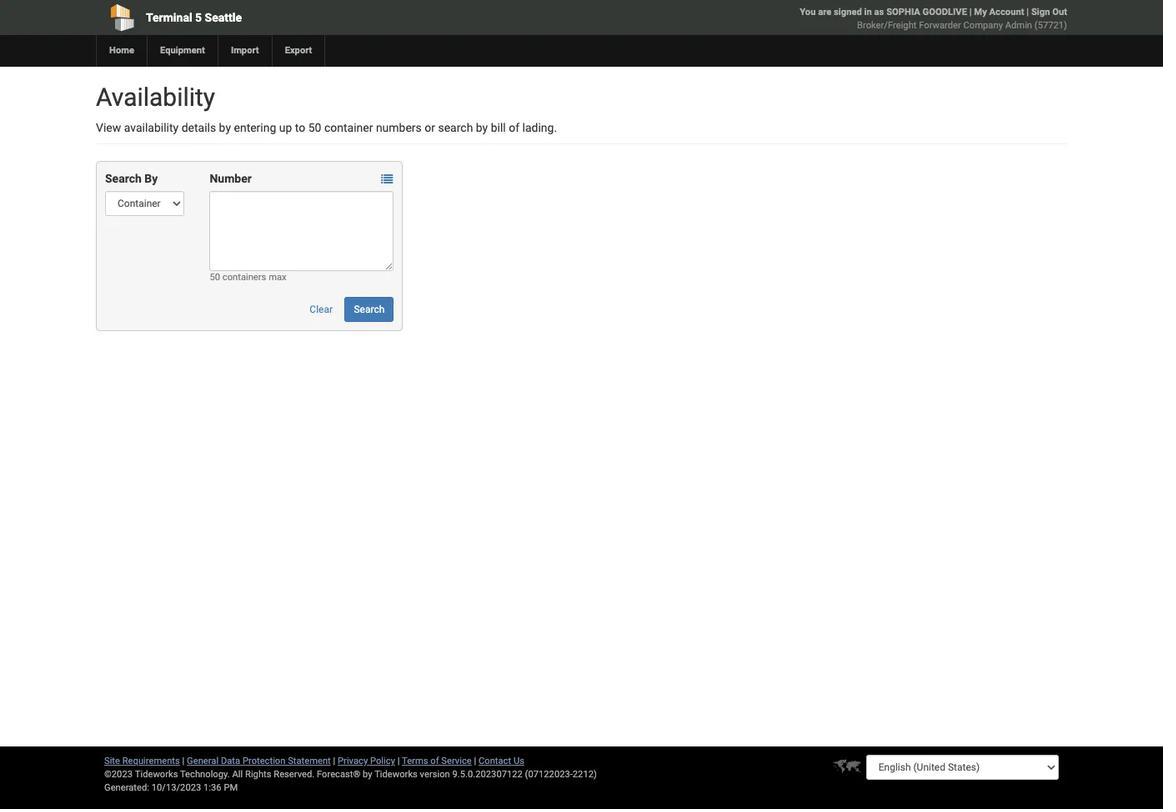 Task type: describe. For each thing, give the bounding box(es) containing it.
privacy
[[338, 756, 368, 767]]

| up the tideworks
[[398, 756, 400, 767]]

equipment link
[[147, 35, 218, 67]]

9.5.0.202307122
[[453, 769, 523, 780]]

0 horizontal spatial 50
[[210, 272, 220, 283]]

equipment
[[160, 45, 205, 56]]

search button
[[345, 297, 394, 322]]

lading.
[[523, 121, 557, 134]]

all
[[232, 769, 243, 780]]

bill
[[491, 121, 506, 134]]

service
[[442, 756, 472, 767]]

search for search
[[354, 304, 385, 315]]

out
[[1053, 7, 1068, 18]]

| up 9.5.0.202307122
[[474, 756, 477, 767]]

export
[[285, 45, 312, 56]]

general data protection statement link
[[187, 756, 331, 767]]

site requirements | general data protection statement | privacy policy | terms of service | contact us ©2023 tideworks technology. all rights reserved. forecast® by tideworks version 9.5.0.202307122 (07122023-2212) generated: 10/13/2023 1:36 pm
[[104, 756, 597, 793]]

by
[[145, 172, 158, 185]]

terms of service link
[[402, 756, 472, 767]]

site
[[104, 756, 120, 767]]

forwarder
[[919, 20, 962, 31]]

1 horizontal spatial of
[[509, 121, 520, 134]]

of inside site requirements | general data protection statement | privacy policy | terms of service | contact us ©2023 tideworks technology. all rights reserved. forecast® by tideworks version 9.5.0.202307122 (07122023-2212) generated: 10/13/2023 1:36 pm
[[431, 756, 439, 767]]

search by
[[105, 172, 158, 185]]

to
[[295, 121, 306, 134]]

| left sign
[[1027, 7, 1029, 18]]

data
[[221, 756, 240, 767]]

details
[[182, 121, 216, 134]]

tideworks
[[375, 769, 418, 780]]

0 horizontal spatial by
[[219, 121, 231, 134]]

reserved.
[[274, 769, 315, 780]]

50 containers max
[[210, 272, 287, 283]]

version
[[420, 769, 450, 780]]

signed
[[834, 7, 862, 18]]

as
[[875, 7, 885, 18]]

availability
[[124, 121, 179, 134]]

availability
[[96, 83, 215, 112]]

are
[[819, 7, 832, 18]]

numbers
[[376, 121, 422, 134]]

export link
[[272, 35, 325, 67]]

clear button
[[301, 297, 342, 322]]

©2023 tideworks
[[104, 769, 178, 780]]

contact us link
[[479, 756, 525, 767]]

search
[[438, 121, 473, 134]]

you
[[800, 7, 816, 18]]

container
[[324, 121, 373, 134]]

(07122023-
[[525, 769, 573, 780]]

by inside site requirements | general data protection statement | privacy policy | terms of service | contact us ©2023 tideworks technology. all rights reserved. forecast® by tideworks version 9.5.0.202307122 (07122023-2212) generated: 10/13/2023 1:36 pm
[[363, 769, 373, 780]]

view
[[96, 121, 121, 134]]

site requirements link
[[104, 756, 180, 767]]

0 vertical spatial 50
[[308, 121, 322, 134]]

terminal 5 seattle link
[[96, 0, 486, 35]]

requirements
[[122, 756, 180, 767]]

(57721)
[[1035, 20, 1068, 31]]

statement
[[288, 756, 331, 767]]

generated:
[[104, 782, 149, 793]]

broker/freight
[[858, 20, 917, 31]]

5
[[195, 11, 202, 24]]

| up forecast®
[[333, 756, 336, 767]]



Task type: locate. For each thing, give the bounding box(es) containing it.
sign out link
[[1032, 7, 1068, 18]]

|
[[970, 7, 972, 18], [1027, 7, 1029, 18], [182, 756, 185, 767], [333, 756, 336, 767], [398, 756, 400, 767], [474, 756, 477, 767]]

1:36
[[204, 782, 222, 793]]

or
[[425, 121, 435, 134]]

entering
[[234, 121, 276, 134]]

50
[[308, 121, 322, 134], [210, 272, 220, 283]]

protection
[[243, 756, 286, 767]]

up
[[279, 121, 292, 134]]

10/13/2023
[[152, 782, 201, 793]]

search right clear
[[354, 304, 385, 315]]

search inside button
[[354, 304, 385, 315]]

1 horizontal spatial search
[[354, 304, 385, 315]]

of up version
[[431, 756, 439, 767]]

2212)
[[573, 769, 597, 780]]

privacy policy link
[[338, 756, 395, 767]]

by down privacy policy link
[[363, 769, 373, 780]]

terms
[[402, 756, 428, 767]]

company
[[964, 20, 1003, 31]]

contact
[[479, 756, 511, 767]]

search
[[105, 172, 142, 185], [354, 304, 385, 315]]

show list image
[[381, 174, 393, 185]]

clear
[[310, 304, 333, 315]]

1 horizontal spatial by
[[363, 769, 373, 780]]

0 horizontal spatial search
[[105, 172, 142, 185]]

import link
[[218, 35, 272, 67]]

of
[[509, 121, 520, 134], [431, 756, 439, 767]]

my account link
[[975, 7, 1025, 18]]

view availability details by entering up to 50 container numbers or search by bill of lading.
[[96, 121, 557, 134]]

by
[[219, 121, 231, 134], [476, 121, 488, 134], [363, 769, 373, 780]]

policy
[[370, 756, 395, 767]]

Number text field
[[210, 191, 394, 271]]

50 right to
[[308, 121, 322, 134]]

| left general
[[182, 756, 185, 767]]

sign
[[1032, 7, 1051, 18]]

home
[[109, 45, 134, 56]]

seattle
[[205, 11, 242, 24]]

home link
[[96, 35, 147, 67]]

| left the my
[[970, 7, 972, 18]]

2 horizontal spatial by
[[476, 121, 488, 134]]

0 vertical spatial search
[[105, 172, 142, 185]]

you are signed in as sophia goodlive | my account | sign out broker/freight forwarder company admin (57721)
[[800, 7, 1068, 31]]

of right bill
[[509, 121, 520, 134]]

1 vertical spatial 50
[[210, 272, 220, 283]]

1 vertical spatial search
[[354, 304, 385, 315]]

admin
[[1006, 20, 1033, 31]]

max
[[269, 272, 287, 283]]

us
[[514, 756, 525, 767]]

terminal
[[146, 11, 192, 24]]

sophia
[[887, 7, 921, 18]]

technology.
[[180, 769, 230, 780]]

containers
[[223, 272, 266, 283]]

my
[[975, 7, 988, 18]]

account
[[990, 7, 1025, 18]]

by left bill
[[476, 121, 488, 134]]

goodlive
[[923, 7, 968, 18]]

0 vertical spatial of
[[509, 121, 520, 134]]

search left by
[[105, 172, 142, 185]]

forecast®
[[317, 769, 361, 780]]

1 vertical spatial of
[[431, 756, 439, 767]]

by right details
[[219, 121, 231, 134]]

1 horizontal spatial 50
[[308, 121, 322, 134]]

rights
[[245, 769, 272, 780]]

pm
[[224, 782, 238, 793]]

general
[[187, 756, 219, 767]]

terminal 5 seattle
[[146, 11, 242, 24]]

search for search by
[[105, 172, 142, 185]]

50 left the containers
[[210, 272, 220, 283]]

import
[[231, 45, 259, 56]]

number
[[210, 172, 252, 185]]

in
[[865, 7, 872, 18]]

0 horizontal spatial of
[[431, 756, 439, 767]]



Task type: vqa. For each thing, say whether or not it's contained in the screenshot.
2212)
yes



